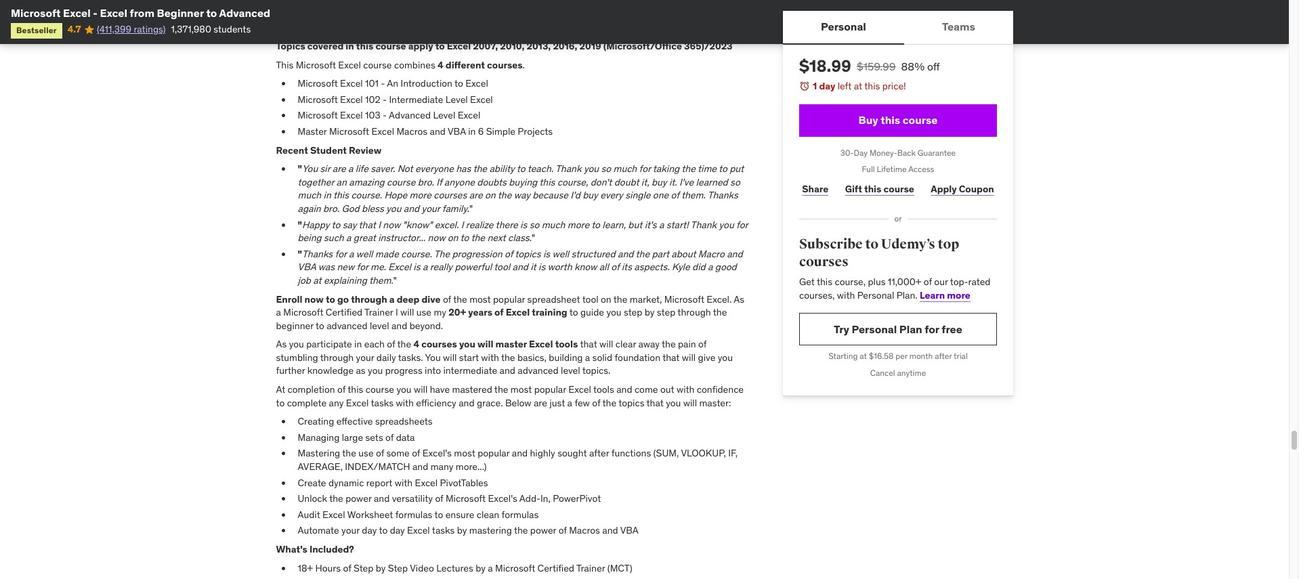 Task type: vqa. For each thing, say whether or not it's contained in the screenshot.
announcement corresponding to Dashboard
no



Task type: locate. For each thing, give the bounding box(es) containing it.
sets
[[365, 431, 383, 444]]

1 vertical spatial more
[[568, 218, 589, 231]]

excel's up many
[[422, 447, 452, 460]]

(microsoft/office
[[603, 40, 682, 52]]

alarm image
[[799, 81, 810, 91]]

buy this course button
[[799, 104, 997, 137]]

you inside " happy to say that i now "know" excel. i realize there is so much more to learn, but it's a start! thank you for being such a great instructor... now on to the next class.
[[719, 218, 734, 231]]

course down not
[[387, 176, 415, 188]]

this
[[276, 59, 294, 71]]

buy this course
[[858, 113, 938, 127]]

1 horizontal spatial tools
[[593, 383, 614, 396]]

bestseller
[[16, 25, 57, 35]]

1 horizontal spatial vba
[[448, 125, 466, 138]]

this up courses,
[[817, 276, 832, 288]]

1 day left at this price!
[[813, 80, 906, 92]]

buy
[[652, 176, 667, 188], [583, 189, 598, 201]]

and inside " you sir are a life saver. not everyone has the ability to teach. thank you so much for taking the time to put together an amazing course bro. if anyone doubts buying this course, don't doubt it, buy it. i've learned so much in this course. hope more courses are on the way because i'd buy every single one of them. thanks again bro. god bless you and your family.
[[404, 203, 419, 215]]

of inside of the most popular spreadsheet tool on the market, microsoft excel. as a microsoft certified trainer i will use my
[[443, 293, 451, 305]]

1 vertical spatial topics
[[619, 397, 645, 409]]

1 vertical spatial popular
[[534, 383, 566, 396]]

single
[[625, 189, 651, 201]]

recent
[[276, 144, 308, 156]]

in inside " you sir are a life saver. not everyone has the ability to teach. thank you so much for taking the time to put together an amazing course bro. if anyone doubts buying this course, don't doubt it, buy it. i've learned so much in this course. hope more courses are on the way because i'd buy every single one of them. thanks again bro. god bless you and your family.
[[324, 189, 331, 201]]

1 horizontal spatial so
[[601, 163, 611, 175]]

1 vertical spatial use
[[359, 447, 374, 460]]

share button
[[799, 176, 831, 203]]

microsoft
[[11, 6, 61, 20], [296, 59, 336, 71], [298, 77, 338, 90], [298, 93, 338, 106], [298, 109, 338, 122], [329, 125, 369, 138], [664, 293, 704, 305], [283, 306, 323, 318], [446, 493, 486, 505], [495, 562, 535, 574]]

vba left 6 in the left of the page
[[448, 125, 466, 138]]

30-day money-back guarantee full lifetime access
[[840, 147, 956, 174]]

0 vertical spatial your
[[422, 203, 440, 215]]

trainer left (mct)
[[576, 562, 605, 574]]

1 horizontal spatial course.
[[401, 248, 432, 260]]

much up again
[[298, 189, 321, 201]]

plan
[[899, 322, 922, 336]]

personal inside personal button
[[821, 20, 866, 33]]

the inside " thanks for a well made course. the progression of topics is well structured and the part about macro and vba was new for me. excel is a really powerful tool and it is worth know all of its aspects. kyle did a good job at explaining them.
[[636, 248, 650, 260]]

macros inside 'at completion of this course you will have mastered the most popular excel tools and come out with confidence to complete any excel tasks with efficiency and grace. below are just a few of the topics that you will master: creating effective spreadsheets managing large sets of data mastering the use of some of excel's most popular and highly sought after functions (sum, vlookup, if, average, index/match and many more...) create dynamic report with excel pivottables unlock the power and versatility of microsoft excel's add-in, powerpivot audit excel worksheet formulas to ensure clean formulas automate your day to day excel tasks by mastering the power of macros and vba what's included? 18+ hours of step by step video lectures by a microsoft certified trainer (mct)'
[[569, 525, 600, 537]]

step right hours
[[354, 562, 374, 574]]

vba up job
[[298, 261, 316, 273]]

1 vertical spatial advanced
[[389, 109, 431, 122]]

most
[[470, 293, 491, 305], [511, 383, 532, 396], [454, 447, 475, 460]]

certified down 'go'
[[326, 306, 363, 318]]

1 vertical spatial much
[[298, 189, 321, 201]]

0 horizontal spatial step
[[354, 562, 374, 574]]

progress
[[385, 365, 423, 377]]

for up it,
[[639, 163, 651, 175]]

2 vertical spatial your
[[341, 525, 360, 537]]

well up worth
[[552, 248, 569, 260]]

0 vertical spatial personal
[[821, 20, 866, 33]]

topics covered in this course apply to excel 2007, 2010, 2013, 2016, 2019 (microsoft/office 365)/2023 this microsoft excel course combines 4 different courses . microsoft excel 101 - an introduction to excel microsoft excel 102 - intermediate level excel microsoft excel 103 - advanced level excel master microsoft excel macros and vba in 6 simple projects recent student review
[[276, 40, 733, 156]]

2 horizontal spatial vba
[[620, 525, 639, 537]]

will up start
[[478, 338, 493, 350]]

with right out
[[677, 383, 695, 396]]

happy
[[302, 218, 330, 231]]

are down the doubts at left top
[[469, 189, 483, 201]]

$159.99
[[856, 60, 896, 73]]

a up new
[[349, 248, 354, 260]]

certified inside 'at completion of this course you will have mastered the most popular excel tools and come out with confidence to complete any excel tasks with efficiency and grace. below are just a few of the topics that you will master: creating effective spreadsheets managing large sets of data mastering the use of some of excel's most popular and highly sought after functions (sum, vlookup, if, average, index/match and many more...) create dynamic report with excel pivottables unlock the power and versatility of microsoft excel's add-in, powerpivot audit excel worksheet formulas to ensure clean formulas automate your day to day excel tasks by mastering the power of macros and vba what's included? 18+ hours of step by step video lectures by a microsoft certified trainer (mct)'
[[538, 562, 574, 574]]

0 horizontal spatial advanced
[[219, 6, 270, 20]]

you right give
[[718, 351, 733, 364]]

i
[[378, 218, 381, 231], [461, 218, 464, 231], [396, 306, 398, 318]]

trainer down enroll now to go through a deep dive
[[365, 306, 393, 318]]

the
[[434, 248, 450, 260]]

through inside to guide you step by step through the beginner to advanced level and beyond.
[[678, 306, 711, 318]]

report
[[366, 477, 392, 489]]

0 horizontal spatial tasks
[[371, 397, 394, 409]]

1 vertical spatial at
[[313, 274, 322, 286]]

courses down beyond.
[[421, 338, 457, 350]]

a left solid
[[585, 351, 590, 364]]

ability
[[489, 163, 515, 175]]

every
[[600, 189, 623, 201]]

that
[[359, 218, 376, 231], [580, 338, 597, 350], [663, 351, 680, 364], [647, 397, 664, 409]]

tools inside 'at completion of this course you will have mastered the most popular excel tools and come out with confidence to complete any excel tasks with efficiency and grace. below are just a few of the topics that you will master: creating effective spreadsheets managing large sets of data mastering the use of some of excel's most popular and highly sought after functions (sum, vlookup, if, average, index/match and many more...) create dynamic report with excel pivottables unlock the power and versatility of microsoft excel's add-in, powerpivot audit excel worksheet formulas to ensure clean formulas automate your day to day excel tasks by mastering the power of macros and vba what's included? 18+ hours of step by step video lectures by a microsoft certified trainer (mct)'
[[593, 383, 614, 396]]

1 horizontal spatial day
[[390, 525, 405, 537]]

your inside " you sir are a life saver. not everyone has the ability to teach. thank you so much for taking the time to put together an amazing course bro. if anyone doubts buying this course, don't doubt it, buy it. i've learned so much in this course. hope more courses are on the way because i'd buy every single one of them. thanks again bro. god bless you and your family.
[[422, 203, 440, 215]]

after inside 'at completion of this course you will have mastered the most popular excel tools and come out with confidence to complete any excel tasks with efficiency and grace. below are just a few of the topics that you will master: creating effective spreadsheets managing large sets of data mastering the use of some of excel's most popular and highly sought after functions (sum, vlookup, if, average, index/match and many more...) create dynamic report with excel pivottables unlock the power and versatility of microsoft excel's add-in, powerpivot audit excel worksheet formulas to ensure clean formulas automate your day to day excel tasks by mastering the power of macros and vba what's included? 18+ hours of step by step video lectures by a microsoft certified trainer (mct)'
[[589, 447, 609, 460]]

1 vertical spatial advanced
[[518, 365, 559, 377]]

1,371,980 students
[[171, 23, 251, 35]]

its
[[622, 261, 632, 273]]

job
[[298, 274, 311, 286]]

0 horizontal spatial well
[[356, 248, 373, 260]]

class.
[[508, 232, 532, 244]]

to up such
[[332, 218, 340, 231]]

0 vertical spatial bro.
[[418, 176, 434, 188]]

of up any
[[337, 383, 346, 396]]

did
[[692, 261, 706, 273]]

our
[[934, 276, 948, 288]]

of down the it.
[[671, 189, 679, 201]]

more inside " you sir are a life saver. not everyone has the ability to teach. thank you so much for taking the time to put together an amazing course bro. if anyone doubts buying this course, don't doubt it, buy it. i've learned so much in this course. hope more courses are on the way because i'd buy every single one of them. thanks again bro. god bless you and your family.
[[410, 189, 431, 201]]

1 vertical spatial power
[[530, 525, 556, 537]]

for
[[639, 163, 651, 175], [736, 218, 748, 231], [335, 248, 347, 260], [357, 261, 368, 273], [924, 322, 939, 336]]

0 vertical spatial more
[[410, 189, 431, 201]]

doubt
[[614, 176, 639, 188]]

2 vertical spatial most
[[454, 447, 475, 460]]

level down building
[[561, 365, 580, 377]]

below
[[505, 397, 531, 409]]

courses inside " you sir are a life saver. not everyone has the ability to teach. thank you so much for taking the time to put together an amazing course bro. if anyone doubts buying this course, don't doubt it, buy it. i've learned so much in this course. hope more courses are on the way because i'd buy every single one of them. thanks again bro. god bless you and your family.
[[434, 189, 467, 201]]

0 horizontal spatial so
[[530, 218, 539, 231]]

managing
[[298, 431, 340, 444]]

and left it
[[512, 261, 528, 273]]

2 horizontal spatial are
[[534, 397, 547, 409]]

" inside " thanks for a well made course. the progression of topics is well structured and the part about macro and vba was new for me. excel is a really powerful tool and it is worth know all of its aspects. kyle did a good job at explaining them.
[[298, 248, 302, 260]]

well
[[356, 248, 373, 260], [552, 248, 569, 260]]

1 vertical spatial 4
[[414, 338, 419, 350]]

2 formulas from the left
[[502, 509, 539, 521]]

at completion of this course you will have mastered the most popular excel tools and come out with confidence to complete any excel tasks with efficiency and grace. below are just a few of the topics that you will master: creating effective spreadsheets managing large sets of data mastering the use of some of excel's most popular and highly sought after functions (sum, vlookup, if, average, index/match and many more...) create dynamic report with excel pivottables unlock the power and versatility of microsoft excel's add-in, powerpivot audit excel worksheet formulas to ensure clean formulas automate your day to day excel tasks by mastering the power of macros and vba what's included? 18+ hours of step by step video lectures by a microsoft certified trainer (mct)
[[276, 383, 744, 574]]

1 step from the left
[[624, 306, 642, 318]]

1 horizontal spatial after
[[935, 351, 952, 361]]

0 horizontal spatial now
[[305, 293, 324, 305]]

buying
[[509, 176, 537, 188]]

a inside of the most popular spreadsheet tool on the market, microsoft excel. as a microsoft certified trainer i will use my
[[276, 306, 281, 318]]

apply
[[408, 40, 433, 52]]

thank
[[555, 163, 582, 175], [691, 218, 717, 231]]

1 horizontal spatial certified
[[538, 562, 574, 574]]

that down come
[[647, 397, 664, 409]]

much inside " happy to say that i now "know" excel. i realize there is so much more to learn, but it's a start! thank you for being such a great instructor... now on to the next class.
[[542, 218, 565, 231]]

personal down plus
[[857, 289, 894, 301]]

2 vertical spatial personal
[[851, 322, 897, 336]]

the up 'tasks.' at the left
[[397, 338, 411, 350]]

0 vertical spatial topics
[[515, 248, 541, 260]]

0 horizontal spatial course,
[[557, 176, 588, 188]]

i down deep
[[396, 306, 398, 318]]

that inside " happy to say that i now "know" excel. i realize there is so much more to learn, but it's a start! thank you for being such a great instructor... now on to the next class.
[[359, 218, 376, 231]]

after inside starting at $16.58 per month after trial cancel anytime
[[935, 351, 952, 361]]

tasks down 'ensure' on the bottom of the page
[[432, 525, 455, 537]]

2019
[[580, 40, 601, 52]]

1 vertical spatial tools
[[593, 383, 614, 396]]

4 up introduction
[[438, 59, 443, 71]]

master
[[496, 338, 527, 350]]

0 vertical spatial after
[[935, 351, 952, 361]]

now down excel. on the left top of page
[[428, 232, 445, 244]]

mastering
[[298, 447, 340, 460]]

kyle
[[672, 261, 690, 273]]

you up stumbling
[[289, 338, 304, 350]]

any
[[329, 397, 344, 409]]

1 horizontal spatial advanced
[[389, 109, 431, 122]]

most up years
[[470, 293, 491, 305]]

0 vertical spatial at
[[854, 80, 862, 92]]

1 vertical spatial buy
[[583, 189, 598, 201]]

starting
[[828, 351, 858, 361]]

0 horizontal spatial tools
[[555, 338, 578, 350]]

in left 6 in the left of the page
[[468, 125, 476, 138]]

years
[[468, 306, 492, 318]]

this inside 'at completion of this course you will have mastered the most popular excel tools and come out with confidence to complete any excel tasks with efficiency and grace. below are just a few of the topics that you will master: creating effective spreadsheets managing large sets of data mastering the use of some of excel's most popular and highly sought after functions (sum, vlookup, if, average, index/match and many more...) create dynamic report with excel pivottables unlock the power and versatility of microsoft excel's add-in, powerpivot audit excel worksheet formulas to ensure clean formulas automate your day to day excel tasks by mastering the power of macros and vba what's included? 18+ hours of step by step video lectures by a microsoft certified trainer (mct)'
[[348, 383, 363, 396]]

that will clear away the pain of stumbling through your daily tasks. you will start with the basics, building a solid foundation that will give you further knowledge as you progress into intermediate and advanced level topics.
[[276, 338, 733, 377]]

full
[[862, 164, 875, 174]]

- right 103
[[383, 109, 387, 122]]

and inside topics covered in this course apply to excel 2007, 2010, 2013, 2016, 2019 (microsoft/office 365)/2023 this microsoft excel course combines 4 different courses . microsoft excel 101 - an introduction to excel microsoft excel 102 - intermediate level excel microsoft excel 103 - advanced level excel master microsoft excel macros and vba in 6 simple projects recent student review
[[430, 125, 446, 138]]

1 horizontal spatial 4
[[438, 59, 443, 71]]

through right 'go'
[[351, 293, 387, 305]]

.
[[523, 59, 525, 71]]

amazing
[[349, 176, 385, 188]]

2010,
[[500, 40, 525, 52]]

advanced up students
[[219, 6, 270, 20]]

this right buy
[[880, 113, 900, 127]]

1 vertical spatial course,
[[835, 276, 865, 288]]

complete
[[287, 397, 327, 409]]

1 vertical spatial are
[[469, 189, 483, 201]]

2016,
[[553, 40, 577, 52]]

for left free
[[924, 322, 939, 336]]

tab list
[[783, 11, 1013, 45]]

through
[[351, 293, 387, 305], [678, 306, 711, 318], [320, 351, 354, 364]]

0 vertical spatial tool
[[494, 261, 510, 273]]

1 vertical spatial personal
[[857, 289, 894, 301]]

2 vertical spatial at
[[859, 351, 867, 361]]

a right did
[[708, 261, 713, 273]]

as you participate in each of the 4 courses you will master excel tools
[[276, 338, 580, 350]]

0 vertical spatial course.
[[351, 189, 382, 201]]

1 vertical spatial tool
[[582, 293, 599, 305]]

level inside to guide you step by step through the beginner to advanced level and beyond.
[[370, 320, 389, 332]]

and down master
[[500, 365, 515, 377]]

much up doubt
[[613, 163, 637, 175]]

1 horizontal spatial level
[[561, 365, 580, 377]]

tasks up spreadsheets
[[371, 397, 394, 409]]

for inside " happy to say that i now "know" excel. i realize there is so much more to learn, but it's a start! thank you for being such a great instructor... now on to the next class.
[[736, 218, 748, 231]]

by down 'ensure' on the bottom of the page
[[457, 525, 467, 537]]

topics up it
[[515, 248, 541, 260]]

you up macro
[[719, 218, 734, 231]]

course. inside " thanks for a well made course. the progression of topics is well structured and the part about macro and vba was new for me. excel is a really powerful tool and it is worth know all of its aspects. kyle did a good job at explaining them.
[[401, 248, 432, 260]]

macro
[[698, 248, 725, 260]]

with inside get this course, plus 11,000+ of our top-rated courses, with personal plan.
[[837, 289, 855, 301]]

0 horizontal spatial tool
[[494, 261, 510, 273]]

trainer
[[365, 306, 393, 318], [576, 562, 605, 574]]

thank inside " you sir are a life saver. not everyone has the ability to teach. thank you so much for taking the time to put together an amazing course bro. if anyone doubts buying this course, don't doubt it, buy it. i've learned so much in this course. hope more courses are on the way because i'd buy every single one of them. thanks again bro. god bless you and your family.
[[555, 163, 582, 175]]

1 formulas from the left
[[395, 509, 432, 521]]

1 horizontal spatial much
[[542, 218, 565, 231]]

advanced up participate
[[327, 320, 368, 332]]

2 vertical spatial so
[[530, 218, 539, 231]]

to left 'go'
[[326, 293, 335, 305]]

1 horizontal spatial course,
[[835, 276, 865, 288]]

0 vertical spatial as
[[734, 293, 745, 305]]

vba inside topics covered in this course apply to excel 2007, 2010, 2013, 2016, 2019 (microsoft/office 365)/2023 this microsoft excel course combines 4 different courses . microsoft excel 101 - an introduction to excel microsoft excel 102 - intermediate level excel microsoft excel 103 - advanced level excel master microsoft excel macros and vba in 6 simple projects recent student review
[[448, 125, 466, 138]]

1 vertical spatial now
[[428, 232, 445, 244]]

by left video
[[376, 562, 386, 574]]

buy up one
[[652, 176, 667, 188]]

your down worksheet
[[341, 525, 360, 537]]

use up index/match
[[359, 447, 374, 460]]

i down bless
[[378, 218, 381, 231]]

course down 'progress'
[[366, 383, 394, 396]]

1 horizontal spatial topics
[[619, 397, 645, 409]]

learn,
[[602, 218, 626, 231]]

it,
[[641, 176, 649, 188]]

" up deep
[[393, 274, 397, 286]]

get this course, plus 11,000+ of our top-rated courses, with personal plan.
[[799, 276, 990, 301]]

0 horizontal spatial i
[[378, 218, 381, 231]]

" up realize
[[469, 203, 473, 215]]

versatility
[[392, 493, 433, 505]]

index/match
[[345, 461, 410, 473]]

tools up building
[[555, 338, 578, 350]]

more down the top-
[[947, 289, 970, 301]]

daily
[[376, 351, 396, 364]]

you inside to guide you step by step through the beginner to advanced level and beyond.
[[607, 306, 622, 318]]

gift this course link
[[842, 176, 917, 203]]

0 horizontal spatial on
[[448, 232, 458, 244]]

1 vertical spatial thank
[[691, 218, 717, 231]]

them. down me.
[[369, 274, 393, 286]]

0 horizontal spatial advanced
[[327, 320, 368, 332]]

tool up guide at bottom left
[[582, 293, 599, 305]]

your
[[422, 203, 440, 215], [356, 351, 374, 364], [341, 525, 360, 537]]

1 horizontal spatial macros
[[569, 525, 600, 537]]

dynamic
[[328, 477, 364, 489]]

saver.
[[371, 163, 395, 175]]

1 horizontal spatial thanks
[[708, 189, 738, 201]]

0 horizontal spatial as
[[276, 338, 287, 350]]

the inside " happy to say that i now "know" excel. i realize there is so much more to learn, but it's a start! thank you for being such a great instructor... now on to the next class.
[[471, 232, 485, 244]]

for left me.
[[357, 261, 368, 273]]

0 horizontal spatial more
[[410, 189, 431, 201]]

advanced down "basics,"
[[518, 365, 559, 377]]

popular inside of the most popular spreadsheet tool on the market, microsoft excel. as a microsoft certified trainer i will use my
[[493, 293, 525, 305]]

1 horizontal spatial as
[[734, 293, 745, 305]]

2 vertical spatial now
[[305, 293, 324, 305]]

0 vertical spatial certified
[[326, 306, 363, 318]]

thanks down learned
[[708, 189, 738, 201]]

i inside of the most popular spreadsheet tool on the market, microsoft excel. as a microsoft certified trainer i will use my
[[396, 306, 398, 318]]

2 vertical spatial more
[[947, 289, 970, 301]]

hope
[[384, 189, 407, 201]]

on down excel. on the left top of page
[[448, 232, 458, 244]]

1 horizontal spatial are
[[469, 189, 483, 201]]

0 horizontal spatial 4
[[414, 338, 419, 350]]

you inside " you sir are a life saver. not everyone has the ability to teach. thank you so much for taking the time to put together an amazing course bro. if anyone doubts buying this course, don't doubt it, buy it. i've learned so much in this course. hope more courses are on the way because i'd buy every single one of them. thanks again bro. god bless you and your family.
[[302, 163, 318, 175]]

thanks inside " thanks for a well made course. the progression of topics is well structured and the part about macro and vba was new for me. excel is a really powerful tool and it is worth know all of its aspects. kyle did a good job at explaining them.
[[302, 248, 333, 260]]

and left highly
[[512, 447, 528, 460]]

time
[[698, 163, 717, 175]]

0 horizontal spatial course.
[[351, 189, 382, 201]]

macros inside topics covered in this course apply to excel 2007, 2010, 2013, 2016, 2019 (microsoft/office 365)/2023 this microsoft excel course combines 4 different courses . microsoft excel 101 - an introduction to excel microsoft excel 102 - intermediate level excel microsoft excel 103 - advanced level excel master microsoft excel macros and vba in 6 simple projects recent student review
[[397, 125, 428, 138]]

2 horizontal spatial now
[[428, 232, 445, 244]]

course, up "i'd"
[[557, 176, 588, 188]]

use inside 'at completion of this course you will have mastered the most popular excel tools and come out with confidence to complete any excel tasks with efficiency and grace. below are just a few of the topics that you will master: creating effective spreadsheets managing large sets of data mastering the use of some of excel's most popular and highly sought after functions (sum, vlookup, if, average, index/match and many more...) create dynamic report with excel pivottables unlock the power and versatility of microsoft excel's add-in, powerpivot audit excel worksheet formulas to ensure clean formulas automate your day to day excel tasks by mastering the power of macros and vba what's included? 18+ hours of step by step video lectures by a microsoft certified trainer (mct)'
[[359, 447, 374, 460]]

gift this course
[[845, 183, 914, 195]]

now down job
[[305, 293, 324, 305]]

to left "udemy's"
[[865, 236, 878, 253]]

0 vertical spatial much
[[613, 163, 637, 175]]

1 horizontal spatial use
[[416, 306, 432, 318]]

was
[[318, 261, 335, 273]]

get
[[799, 276, 814, 288]]

0 vertical spatial course,
[[557, 176, 588, 188]]

you up together
[[302, 163, 318, 175]]

use up beyond.
[[416, 306, 432, 318]]

0 vertical spatial buy
[[652, 176, 667, 188]]

through inside that will clear away the pain of stumbling through your daily tasks. you will start with the basics, building a solid foundation that will give you further knowledge as you progress into intermediate and advanced level topics.
[[320, 351, 354, 364]]

again
[[298, 203, 321, 215]]

level
[[446, 93, 468, 106], [433, 109, 455, 122]]

anyone
[[444, 176, 475, 188]]

away
[[638, 338, 660, 350]]

tool inside " thanks for a well made course. the progression of topics is well structured and the part about macro and vba was new for me. excel is a really powerful tool and it is worth know all of its aspects. kyle did a good job at explaining them.
[[494, 261, 510, 273]]

- left an
[[381, 77, 385, 90]]

through up "knowledge"
[[320, 351, 354, 364]]

advanced
[[327, 320, 368, 332], [518, 365, 559, 377]]

god
[[342, 203, 359, 215]]

at
[[854, 80, 862, 92], [313, 274, 322, 286], [859, 351, 867, 361]]

is
[[520, 218, 527, 231], [543, 248, 550, 260], [413, 261, 420, 273], [539, 261, 545, 273]]

average,
[[298, 461, 343, 473]]

2 horizontal spatial more
[[947, 289, 970, 301]]

1 horizontal spatial tool
[[582, 293, 599, 305]]

a down enroll
[[276, 306, 281, 318]]

0 vertical spatial popular
[[493, 293, 525, 305]]

advanced inside topics covered in this course apply to excel 2007, 2010, 2013, 2016, 2019 (microsoft/office 365)/2023 this microsoft excel course combines 4 different courses . microsoft excel 101 - an introduction to excel microsoft excel 102 - intermediate level excel microsoft excel 103 - advanced level excel master microsoft excel macros and vba in 6 simple projects recent student review
[[389, 109, 431, 122]]

0 horizontal spatial vba
[[298, 261, 316, 273]]

this inside buy this course button
[[880, 113, 900, 127]]

0 vertical spatial power
[[346, 493, 372, 505]]

1 vertical spatial on
[[448, 232, 458, 244]]

level down intermediate
[[433, 109, 455, 122]]

the right 'few'
[[603, 397, 617, 409]]

plan.
[[896, 289, 917, 301]]

0 horizontal spatial you
[[302, 163, 318, 175]]

a right it's
[[659, 218, 664, 231]]

free
[[941, 322, 962, 336]]

$18.99
[[799, 56, 851, 77]]

combines
[[394, 59, 435, 71]]

this inside get this course, plus 11,000+ of our top-rated courses, with personal plan.
[[817, 276, 832, 288]]

1 horizontal spatial trainer
[[576, 562, 605, 574]]

sir
[[320, 163, 330, 175]]

2 horizontal spatial on
[[601, 293, 611, 305]]

the left way
[[498, 189, 512, 201]]

at inside " thanks for a well made course. the progression of topics is well structured and the part about macro and vba was new for me. excel is a really powerful tool and it is worth know all of its aspects. kyle did a good job at explaining them.
[[313, 274, 322, 286]]

formulas down versatility
[[395, 509, 432, 521]]

your inside 'at completion of this course you will have mastered the most popular excel tools and come out with confidence to complete any excel tasks with efficiency and grace. below are just a few of the topics that you will master: creating effective spreadsheets managing large sets of data mastering the use of some of excel's most popular and highly sought after functions (sum, vlookup, if, average, index/match and many more...) create dynamic report with excel pivottables unlock the power and versatility of microsoft excel's add-in, powerpivot audit excel worksheet formulas to ensure clean formulas automate your day to day excel tasks by mastering the power of macros and vba what's included? 18+ hours of step by step video lectures by a microsoft certified trainer (mct)'
[[341, 525, 360, 537]]

1 vertical spatial level
[[561, 365, 580, 377]]

after
[[935, 351, 952, 361], [589, 447, 609, 460]]

a inside " you sir are a life saver. not everyone has the ability to teach. thank you so much for taking the time to put together an amazing course bro. if anyone doubts buying this course, don't doubt it, buy it. i've learned so much in this course. hope more courses are on the way because i'd buy every single one of them. thanks again bro. god bless you and your family.
[[348, 163, 353, 175]]

so
[[601, 163, 611, 175], [730, 176, 740, 188], [530, 218, 539, 231]]

0 horizontal spatial thanks
[[302, 248, 333, 260]]

ensure
[[445, 509, 474, 521]]

1 vertical spatial thanks
[[302, 248, 333, 260]]

"know"
[[403, 218, 432, 231]]

more inside " happy to say that i now "know" excel. i realize there is so much more to learn, but it's a start! thank you for being such a great instructor... now on to the next class.
[[568, 218, 589, 231]]

0 vertical spatial excel's
[[422, 447, 452, 460]]

by inside to guide you step by step through the beginner to advanced level and beyond.
[[645, 306, 655, 318]]

course inside button
[[902, 113, 938, 127]]

spreadsheets
[[375, 415, 433, 428]]

0 vertical spatial them.
[[681, 189, 706, 201]]



Task type: describe. For each thing, give the bounding box(es) containing it.
tool inside of the most popular spreadsheet tool on the market, microsoft excel. as a microsoft certified trainer i will use my
[[582, 293, 599, 305]]

2 horizontal spatial day
[[819, 80, 835, 92]]

this inside topics covered in this course apply to excel 2007, 2010, 2013, 2016, 2019 (microsoft/office 365)/2023 this microsoft excel course combines 4 different courses . microsoft excel 101 - an introduction to excel microsoft excel 102 - intermediate level excel microsoft excel 103 - advanced level excel master microsoft excel macros and vba in 6 simple projects recent student review
[[356, 40, 373, 52]]

vba inside " thanks for a well made course. the progression of topics is well structured and the part about macro and vba was new for me. excel is a really powerful tool and it is worth know all of its aspects. kyle did a good job at explaining them.
[[298, 261, 316, 273]]

progression
[[452, 248, 502, 260]]

the up 20+
[[453, 293, 467, 305]]

create
[[298, 477, 326, 489]]

by right lectures
[[476, 562, 486, 574]]

that inside 'at completion of this course you will have mastered the most popular excel tools and come out with confidence to complete any excel tasks with efficiency and grace. below are just a few of the topics that you will master: creating effective spreadsheets managing large sets of data mastering the use of some of excel's most popular and highly sought after functions (sum, vlookup, if, average, index/match and many more...) create dynamic report with excel pivottables unlock the power and versatility of microsoft excel's add-in, powerpivot audit excel worksheet formulas to ensure clean formulas automate your day to day excel tasks by mastering the power of macros and vba what's included? 18+ hours of step by step video lectures by a microsoft certified trainer (mct)'
[[647, 397, 664, 409]]

in,
[[541, 493, 551, 505]]

simple
[[486, 125, 515, 138]]

gift
[[845, 183, 862, 195]]

2 step from the left
[[388, 562, 408, 574]]

anytime
[[897, 368, 926, 378]]

with up spreadsheets
[[396, 397, 414, 409]]

advanced inside that will clear away the pain of stumbling through your daily tasks. you will start with the basics, building a solid foundation that will give you further knowledge as you progress into intermediate and advanced level topics.
[[518, 365, 559, 377]]

teams button
[[904, 11, 1013, 43]]

is left 'really' on the left top of page
[[413, 261, 420, 273]]

confidence
[[697, 383, 744, 396]]

together
[[298, 176, 334, 188]]

at inside starting at $16.58 per month after trial cancel anytime
[[859, 351, 867, 361]]

course up 101
[[363, 59, 392, 71]]

to down at
[[276, 397, 285, 409]]

certified inside of the most popular spreadsheet tool on the market, microsoft excel. as a microsoft certified trainer i will use my
[[326, 306, 363, 318]]

them. inside " you sir are a life saver. not everyone has the ability to teach. thank you so much for taking the time to put together an amazing course bro. if anyone doubts buying this course, don't doubt it, buy it. i've learned so much in this course. hope more courses are on the way because i'd buy every single one of them. thanks again bro. god bless you and your family.
[[681, 189, 706, 201]]

course inside " you sir are a life saver. not everyone has the ability to teach. thank you so much for taking the time to put together an amazing course bro. if anyone doubts buying this course, don't doubt it, buy it. i've learned so much in this course. hope more courses are on the way because i'd buy every single one of them. thanks again bro. god bless you and your family.
[[387, 176, 415, 188]]

use inside of the most popular spreadsheet tool on the market, microsoft excel. as a microsoft certified trainer i will use my
[[416, 306, 432, 318]]

(sum,
[[653, 447, 679, 460]]

personal inside get this course, plus 11,000+ of our top-rated courses, with personal plan.
[[857, 289, 894, 301]]

not
[[397, 163, 413, 175]]

1 vertical spatial most
[[511, 383, 532, 396]]

you down hope
[[386, 203, 401, 215]]

course inside 'at completion of this course you will have mastered the most popular excel tools and come out with confidence to complete any excel tasks with efficiency and grace. below are just a few of the topics that you will master: creating effective spreadsheets managing large sets of data mastering the use of some of excel's most popular and highly sought after functions (sum, vlookup, if, average, index/match and many more...) create dynamic report with excel pivottables unlock the power and versatility of microsoft excel's add-in, powerpivot audit excel worksheet formulas to ensure clean formulas automate your day to day excel tasks by mastering the power of macros and vba what's included? 18+ hours of step by step video lectures by a microsoft certified trainer (mct)'
[[366, 383, 394, 396]]

explaining
[[324, 274, 367, 286]]

try
[[834, 322, 849, 336]]

video
[[410, 562, 434, 574]]

the left pain
[[662, 338, 676, 350]]

participate
[[306, 338, 352, 350]]

0 vertical spatial so
[[601, 163, 611, 175]]

from
[[130, 6, 154, 20]]

of up index/match
[[376, 447, 384, 460]]

the down the dynamic
[[329, 493, 343, 505]]

" inside " happy to say that i now "know" excel. i realize there is so much more to learn, but it's a start! thank you for being such a great instructor... now on to the next class.
[[298, 218, 302, 231]]

103
[[365, 109, 381, 122]]

you up start
[[459, 338, 475, 350]]

will left master: in the bottom of the page
[[683, 397, 697, 409]]

course, inside " you sir are a life saver. not everyone has the ability to teach. thank you so much for taking the time to put together an amazing course bro. if anyone doubts buying this course, don't doubt it, buy it. i've learned so much in this course. hope more courses are on the way because i'd buy every single one of them. thanks again bro. god bless you and your family.
[[557, 176, 588, 188]]

it
[[531, 261, 536, 273]]

will left start
[[443, 351, 457, 364]]

this down the an
[[333, 189, 349, 201]]

foundation
[[615, 351, 660, 364]]

the down master
[[501, 351, 515, 364]]

and down report at bottom
[[374, 493, 390, 505]]

day
[[854, 147, 867, 158]]

mastered
[[452, 383, 492, 396]]

stumbling
[[276, 351, 318, 364]]

to left put
[[719, 163, 727, 175]]

is up worth
[[543, 248, 550, 260]]

some
[[386, 447, 410, 460]]

about
[[672, 248, 696, 260]]

of right some
[[412, 447, 420, 460]]

is inside " happy to say that i now "know" excel. i realize there is so much more to learn, but it's a start! thank you for being such a great instructor... now on to the next class.
[[520, 218, 527, 231]]

you right as
[[368, 365, 383, 377]]

the down large on the left
[[342, 447, 356, 460]]

for inside " you sir are a life saver. not everyone has the ability to teach. thank you so much for taking the time to put together an amazing course bro. if anyone doubts buying this course, don't doubt it, buy it. i've learned so much in this course. hope more courses are on the way because i'd buy every single one of them. thanks again bro. god bless you and your family.
[[639, 163, 651, 175]]

to down realize
[[460, 232, 469, 244]]

the left market,
[[614, 293, 628, 305]]

learn more link
[[920, 289, 970, 301]]

the up grace.
[[494, 383, 508, 396]]

courses inside subscribe to udemy's top courses
[[799, 253, 848, 270]]

vlookup,
[[681, 447, 726, 460]]

and up good
[[727, 248, 743, 260]]

course down lifetime
[[883, 183, 914, 195]]

apply coupon button
[[928, 176, 997, 203]]

2 horizontal spatial so
[[730, 176, 740, 188]]

teach.
[[527, 163, 554, 175]]

to up participate
[[316, 320, 324, 332]]

to up the "buying"
[[517, 163, 525, 175]]

a left 'really' on the left top of page
[[423, 261, 428, 273]]

1 horizontal spatial bro.
[[418, 176, 434, 188]]

pivottables
[[440, 477, 488, 489]]

4 inside topics covered in this course apply to excel 2007, 2010, 2013, 2016, 2019 (microsoft/office 365)/2023 this microsoft excel course combines 4 different courses . microsoft excel 101 - an introduction to excel microsoft excel 102 - intermediate level excel microsoft excel 103 - advanced level excel master microsoft excel macros and vba in 6 simple projects recent student review
[[438, 59, 443, 71]]

add-
[[519, 493, 541, 505]]

0 horizontal spatial excel's
[[422, 447, 452, 460]]

the right mastering
[[514, 525, 528, 537]]

of right years
[[495, 306, 504, 318]]

as inside of the most popular spreadsheet tool on the market, microsoft excel. as a microsoft certified trainer i will use my
[[734, 293, 745, 305]]

personal inside the try personal plan for free link
[[851, 322, 897, 336]]

topics.
[[582, 365, 611, 377]]

0 vertical spatial through
[[351, 293, 387, 305]]

365)/2023
[[684, 40, 733, 52]]

you inside that will clear away the pain of stumbling through your daily tasks. you will start with the basics, building a solid foundation that will give you further knowledge as you progress into intermediate and advanced level topics.
[[425, 351, 441, 364]]

of right versatility
[[435, 493, 443, 505]]

trainer inside of the most popular spreadsheet tool on the market, microsoft excel. as a microsoft certified trainer i will use my
[[365, 306, 393, 318]]

clear
[[616, 338, 636, 350]]

vba inside 'at completion of this course you will have mastered the most popular excel tools and come out with confidence to complete any excel tasks with efficiency and grace. below are just a few of the topics that you will master: creating effective spreadsheets managing large sets of data mastering the use of some of excel's most popular and highly sought after functions (sum, vlookup, if, average, index/match and many more...) create dynamic report with excel pivottables unlock the power and versatility of microsoft excel's add-in, powerpivot audit excel worksheet formulas to ensure clean formulas automate your day to day excel tasks by mastering the power of macros and vba what's included? 18+ hours of step by step video lectures by a microsoft certified trainer (mct)'
[[620, 525, 639, 537]]

thanks inside " you sir are a life saver. not everyone has the ability to teach. thank you so much for taking the time to put together an amazing course bro. if anyone doubts buying this course, don't doubt it, buy it. i've learned so much in this course. hope more courses are on the way because i'd buy every single one of them. thanks again bro. god bless you and your family.
[[708, 189, 738, 201]]

this up "because"
[[539, 176, 555, 188]]

0 vertical spatial now
[[383, 218, 400, 231]]

" up it
[[532, 232, 535, 244]]

spreadsheet
[[527, 293, 580, 305]]

what's
[[276, 543, 307, 555]]

to down different
[[455, 77, 463, 90]]

topics inside 'at completion of this course you will have mastered the most popular excel tools and come out with confidence to complete any excel tasks with efficiency and grace. below are just a few of the topics that you will master: creating effective spreadsheets managing large sets of data mastering the use of some of excel's most popular and highly sought after functions (sum, vlookup, if, average, index/match and many more...) create dynamic report with excel pivottables unlock the power and versatility of microsoft excel's add-in, powerpivot audit excel worksheet formulas to ensure clean formulas automate your day to day excel tasks by mastering the power of macros and vba what's included? 18+ hours of step by step video lectures by a microsoft certified trainer (mct)'
[[619, 397, 645, 409]]

of inside " you sir are a life saver. not everyone has the ability to teach. thank you so much for taking the time to put together an amazing course bro. if anyone doubts buying this course, don't doubt it, buy it. i've learned so much in this course. hope more courses are on the way because i'd buy every single one of them. thanks again bro. god bless you and your family.
[[671, 189, 679, 201]]

" thanks for a well made course. the progression of topics is well structured and the part about macro and vba was new for me. excel is a really powerful tool and it is worth know all of its aspects. kyle did a good job at explaining them.
[[298, 248, 743, 286]]

0 horizontal spatial bro.
[[323, 203, 339, 215]]

them. inside " thanks for a well made course. the progression of topics is well structured and the part about macro and vba was new for me. excel is a really powerful tool and it is worth know all of its aspects. kyle did a good job at explaining them.
[[369, 274, 393, 286]]

give
[[698, 351, 716, 364]]

to left 'ensure' on the bottom of the page
[[435, 509, 443, 521]]

of right sets
[[385, 431, 394, 444]]

has
[[456, 163, 471, 175]]

price!
[[882, 80, 906, 92]]

1 step from the left
[[354, 562, 374, 574]]

to down worksheet
[[379, 525, 388, 537]]

- up (411,399
[[93, 6, 97, 20]]

1 vertical spatial tasks
[[432, 525, 455, 537]]

advanced inside to guide you step by step through the beginner to advanced level and beyond.
[[327, 320, 368, 332]]

of right hours
[[343, 562, 351, 574]]

bless
[[362, 203, 384, 215]]

for up new
[[335, 248, 347, 260]]

of down powerpivot
[[559, 525, 567, 537]]

clean
[[477, 509, 499, 521]]

mastering
[[469, 525, 512, 537]]

2 horizontal spatial much
[[613, 163, 637, 175]]

(411,399
[[97, 23, 131, 35]]

course, inside get this course, plus 11,000+ of our top-rated courses, with personal plan.
[[835, 276, 865, 288]]

- right 102
[[383, 93, 387, 106]]

topics inside " thanks for a well made course. the progression of topics is well structured and the part about macro and vba was new for me. excel is a really powerful tool and it is worth know all of its aspects. kyle did a good job at explaining them.
[[515, 248, 541, 260]]

and down mastered
[[459, 397, 475, 409]]

tab list containing personal
[[783, 11, 1013, 45]]

will down pain
[[682, 351, 696, 364]]

and inside to guide you step by step through the beginner to advanced level and beyond.
[[392, 320, 407, 332]]

of down class.
[[505, 248, 513, 260]]

a down say
[[346, 232, 351, 244]]

everyone
[[415, 163, 454, 175]]

0 horizontal spatial are
[[332, 163, 346, 175]]

included?
[[310, 543, 354, 555]]

course left 'apply' on the top left of the page
[[376, 40, 406, 52]]

topics
[[276, 40, 305, 52]]

a left 'few'
[[567, 397, 572, 409]]

worksheet
[[347, 509, 393, 521]]

month
[[909, 351, 933, 361]]

covered
[[307, 40, 344, 52]]

good
[[715, 261, 737, 273]]

at
[[276, 383, 285, 396]]

apply coupon
[[931, 183, 994, 195]]

0 horizontal spatial day
[[362, 525, 377, 537]]

beyond.
[[410, 320, 443, 332]]

20+ years of excel training
[[449, 306, 570, 318]]

excel inside " thanks for a well made course. the progression of topics is well structured and the part about macro and vba was new for me. excel is a really powerful tool and it is worth know all of its aspects. kyle did a good job at explaining them.
[[388, 261, 411, 273]]

with inside that will clear away the pain of stumbling through your daily tasks. you will start with the basics, building a solid foundation that will give you further knowledge as you progress into intermediate and advanced level topics.
[[481, 351, 499, 364]]

lectures
[[436, 562, 473, 574]]

1 well from the left
[[356, 248, 373, 260]]

in left each
[[354, 338, 362, 350]]

trainer inside 'at completion of this course you will have mastered the most popular excel tools and come out with confidence to complete any excel tasks with efficiency and grace. below are just a few of the topics that you will master: creating effective spreadsheets managing large sets of data mastering the use of some of excel's most popular and highly sought after functions (sum, vlookup, if, average, index/match and many more...) create dynamic report with excel pivottables unlock the power and versatility of microsoft excel's add-in, powerpivot audit excel worksheet formulas to ensure clean formulas automate your day to day excel tasks by mastering the power of macros and vba what's included? 18+ hours of step by step video lectures by a microsoft certified trainer (mct)'
[[576, 562, 605, 574]]

of right 'few'
[[592, 397, 600, 409]]

audit
[[298, 509, 320, 521]]

more...)
[[456, 461, 487, 473]]

to left guide at bottom left
[[570, 306, 578, 318]]

4.7
[[68, 23, 81, 35]]

in right the 'covered'
[[346, 40, 354, 52]]

so inside " happy to say that i now "know" excel. i realize there is so much more to learn, but it's a start! thank you for being such a great instructor... now on to the next class.
[[530, 218, 539, 231]]

and left come
[[617, 383, 632, 396]]

of right all
[[611, 261, 619, 273]]

1 horizontal spatial buy
[[652, 176, 667, 188]]

most inside of the most popular spreadsheet tool on the market, microsoft excel. as a microsoft certified trainer i will use my
[[470, 293, 491, 305]]

or
[[894, 214, 902, 224]]

the right has
[[473, 163, 487, 175]]

and left many
[[412, 461, 428, 473]]

to right 'apply' on the top left of the page
[[435, 40, 445, 52]]

udemy's
[[881, 236, 935, 253]]

enroll now to go through a deep dive
[[276, 293, 441, 305]]

to up 1,371,980 students
[[206, 6, 217, 20]]

on inside " you sir are a life saver. not everyone has the ability to teach. thank you so much for taking the time to put together an amazing course bro. if anyone doubts buying this course, don't doubt it, buy it. i've learned so much in this course. hope more courses are on the way because i'd buy every single one of them. thanks again bro. god bless you and your family.
[[485, 189, 496, 201]]

unlock
[[298, 493, 327, 505]]

is right it
[[539, 261, 545, 273]]

and up its
[[618, 248, 634, 260]]

will inside of the most popular spreadsheet tool on the market, microsoft excel. as a microsoft certified trainer i will use my
[[400, 306, 414, 318]]

a right lectures
[[488, 562, 493, 574]]

courses inside topics covered in this course apply to excel 2007, 2010, 2013, 2016, 2019 (microsoft/office 365)/2023 this microsoft excel course combines 4 different courses . microsoft excel 101 - an introduction to excel microsoft excel 102 - intermediate level excel microsoft excel 103 - advanced level excel master microsoft excel macros and vba in 6 simple projects recent student review
[[487, 59, 523, 71]]

on inside of the most popular spreadsheet tool on the market, microsoft excel. as a microsoft certified trainer i will use my
[[601, 293, 611, 305]]

" you sir are a life saver. not everyone has the ability to teach. thank you so much for taking the time to put together an amazing course bro. if anyone doubts buying this course, don't doubt it, buy it. i've learned so much in this course. hope more courses are on the way because i'd buy every single one of them. thanks again bro. god bless you and your family.
[[298, 163, 744, 215]]

excel.
[[435, 218, 459, 231]]

tools for master
[[555, 338, 578, 350]]

2 horizontal spatial i
[[461, 218, 464, 231]]

i've
[[679, 176, 694, 188]]

2 vertical spatial popular
[[478, 447, 510, 460]]

a inside that will clear away the pain of stumbling through your daily tasks. you will start with the basics, building a solid foundation that will give you further knowledge as you progress into intermediate and advanced level topics.
[[585, 351, 590, 364]]

0 horizontal spatial power
[[346, 493, 372, 505]]

off
[[927, 60, 940, 73]]

such
[[324, 232, 344, 244]]

with up versatility
[[395, 477, 413, 489]]

" inside " you sir are a life saver. not everyone has the ability to teach. thank you so much for taking the time to put together an amazing course bro. if anyone doubts buying this course, don't doubt it, buy it. i've learned so much in this course. hope more courses are on the way because i'd buy every single one of them. thanks again bro. god bless you and your family.
[[298, 163, 302, 175]]

knowledge
[[307, 365, 354, 377]]

0 vertical spatial level
[[446, 93, 468, 106]]

to inside subscribe to udemy's top courses
[[865, 236, 878, 253]]

the inside to guide you step by step through the beginner to advanced level and beyond.
[[713, 306, 727, 318]]

thank inside " happy to say that i now "know" excel. i realize there is so much more to learn, but it's a start! thank you for being such a great instructor... now on to the next class.
[[691, 218, 717, 231]]

course. inside " you sir are a life saver. not everyone has the ability to teach. thank you so much for taking the time to put together an amazing course bro. if anyone doubts buying this course, don't doubt it, buy it. i've learned so much in this course. hope more courses are on the way because i'd buy every single one of them. thanks again bro. god bless you and your family.
[[351, 189, 382, 201]]

solid
[[592, 351, 612, 364]]

0 horizontal spatial buy
[[583, 189, 598, 201]]

will up solid
[[600, 338, 613, 350]]

the up "i've"
[[682, 163, 696, 175]]

tools for popular
[[593, 383, 614, 396]]

sought
[[558, 447, 587, 460]]

put
[[730, 163, 744, 175]]

market,
[[630, 293, 662, 305]]

of inside get this course, plus 11,000+ of our top-rated courses, with personal plan.
[[923, 276, 932, 288]]

you up 'don't'
[[584, 163, 599, 175]]

this inside 'gift this course' link
[[864, 183, 881, 195]]

1 horizontal spatial power
[[530, 525, 556, 537]]

1 vertical spatial level
[[433, 109, 455, 122]]

family.
[[442, 203, 469, 215]]

2 well from the left
[[552, 248, 569, 260]]

pain
[[678, 338, 696, 350]]

of inside that will clear away the pain of stumbling through your daily tasks. you will start with the basics, building a solid foundation that will give you further knowledge as you progress into intermediate and advanced level topics.
[[698, 338, 707, 350]]

this down the $159.99
[[864, 80, 880, 92]]

creating
[[298, 415, 334, 428]]

a left deep
[[389, 293, 395, 305]]

cancel
[[870, 368, 895, 378]]

share
[[802, 183, 828, 195]]

you down 'progress'
[[397, 383, 412, 396]]

1 vertical spatial excel's
[[488, 493, 517, 505]]

11,000+
[[888, 276, 921, 288]]

are inside 'at completion of this course you will have mastered the most popular excel tools and come out with confidence to complete any excel tasks with efficiency and grace. below are just a few of the topics that you will master: creating effective spreadsheets managing large sets of data mastering the use of some of excel's most popular and highly sought after functions (sum, vlookup, if, average, index/match and many more...) create dynamic report with excel pivottables unlock the power and versatility of microsoft excel's add-in, powerpivot audit excel worksheet formulas to ensure clean formulas automate your day to day excel tasks by mastering the power of macros and vba what's included? 18+ hours of step by step video lectures by a microsoft certified trainer (mct)'
[[534, 397, 547, 409]]

top
[[937, 236, 959, 253]]

master
[[298, 125, 327, 138]]

your inside that will clear away the pain of stumbling through your daily tasks. you will start with the basics, building a solid foundation that will give you further knowledge as you progress into intermediate and advanced level topics.
[[356, 351, 374, 364]]

that up solid
[[580, 338, 597, 350]]

that down pain
[[663, 351, 680, 364]]

2 step from the left
[[657, 306, 676, 318]]

will left have
[[414, 383, 428, 396]]

level inside that will clear away the pain of stumbling through your daily tasks. you will start with the basics, building a solid foundation that will give you further knowledge as you progress into intermediate and advanced level topics.
[[561, 365, 580, 377]]

and up (mct)
[[602, 525, 618, 537]]

of up daily
[[387, 338, 395, 350]]

you down out
[[666, 397, 681, 409]]

and inside that will clear away the pain of stumbling through your daily tasks. you will start with the basics, building a solid foundation that will give you further knowledge as you progress into intermediate and advanced level topics.
[[500, 365, 515, 377]]

on inside " happy to say that i now "know" excel. i realize there is so much more to learn, but it's a start! thank you for being such a great instructor... now on to the next class.
[[448, 232, 458, 244]]



